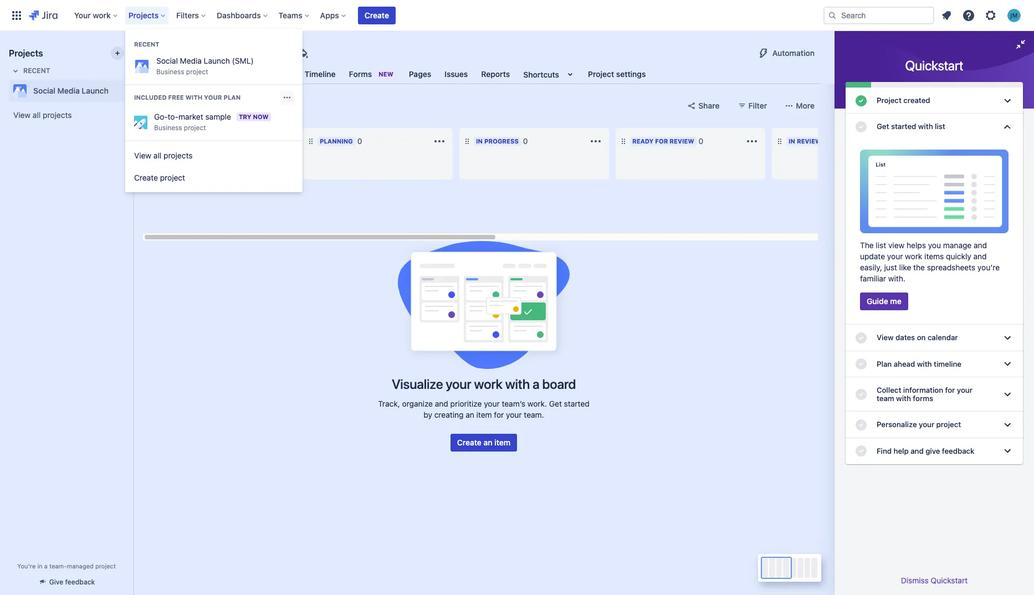 Task type: describe. For each thing, give the bounding box(es) containing it.
project inside the create project 'button'
[[160, 173, 185, 182]]

me
[[891, 297, 902, 306]]

for inside ready for review 0
[[656, 138, 668, 145]]

create an item button
[[451, 434, 518, 452]]

0 horizontal spatial view all projects link
[[9, 105, 124, 125]]

guide
[[867, 297, 889, 306]]

0 horizontal spatial media
[[57, 86, 80, 95]]

create project button
[[125, 167, 303, 189]]

give feedback
[[49, 578, 95, 587]]

view all projects for the rightmost view all projects link
[[134, 151, 193, 160]]

column actions menu image
[[590, 135, 603, 148]]

the
[[914, 263, 926, 273]]

dashboards
[[217, 10, 261, 20]]

0 horizontal spatial launch
[[82, 86, 109, 95]]

0 horizontal spatial projects
[[9, 48, 43, 58]]

0 vertical spatial all
[[33, 110, 41, 120]]

collapse recent projects image
[[9, 64, 22, 78]]

projects inside popup button
[[129, 10, 159, 20]]

summary link
[[146, 64, 186, 84]]

get started with list button
[[846, 114, 1024, 140]]

with down "project created" dropdown button
[[919, 122, 934, 131]]

chevron image for get started with list
[[1002, 120, 1015, 134]]

free
[[168, 94, 184, 101]]

in
[[37, 563, 43, 570]]

collapse image
[[415, 135, 429, 148]]

work inside dropdown button
[[93, 10, 111, 20]]

in for in progress 0
[[476, 138, 483, 145]]

forms
[[914, 394, 934, 403]]

reports link
[[479, 64, 513, 84]]

chevron image for your
[[1002, 388, 1015, 402]]

reports
[[482, 69, 510, 79]]

chevron image for personalize your project
[[1002, 419, 1015, 432]]

1 0 from the left
[[212, 136, 217, 146]]

information
[[904, 386, 944, 395]]

and up you're in the top of the page
[[974, 252, 987, 261]]

list
[[232, 69, 245, 79]]

give
[[49, 578, 63, 587]]

create an item
[[457, 438, 511, 448]]

forms
[[349, 69, 372, 79]]

1 vertical spatial view
[[134, 151, 151, 160]]

apps
[[320, 10, 339, 20]]

board
[[543, 377, 576, 392]]

1 vertical spatial social media launch
[[33, 86, 109, 95]]

jeremy miller image
[[261, 97, 278, 115]]

not started 0
[[164, 136, 217, 146]]

dismiss quickstart link
[[902, 576, 968, 586]]

your profile and settings image
[[1008, 9, 1022, 22]]

timeline
[[934, 360, 962, 369]]

view dates on calendar button
[[846, 325, 1024, 351]]

in for in review
[[789, 138, 796, 145]]

tab list containing board
[[140, 64, 829, 84]]

checked image for plan
[[855, 358, 868, 371]]

progress
[[485, 138, 519, 145]]

and inside track, organize and prioritize your team's work. get started by creating an item for your team.
[[435, 399, 449, 409]]

more button
[[779, 97, 822, 115]]

calendar link
[[256, 64, 294, 84]]

feedback inside button
[[65, 578, 95, 587]]

banner containing your work
[[0, 0, 1035, 31]]

started for with
[[892, 122, 917, 131]]

(sml)
[[232, 56, 254, 65]]

personalize
[[877, 421, 918, 429]]

more
[[796, 101, 815, 110]]

help
[[894, 447, 909, 456]]

3 0 from the left
[[523, 136, 528, 146]]

guide me button
[[861, 293, 909, 311]]

managed
[[67, 563, 94, 570]]

in review
[[789, 138, 822, 145]]

chevron image for project created
[[1002, 94, 1015, 107]]

project inside 'go-to-market sample' group
[[184, 124, 206, 132]]

summary
[[149, 69, 184, 79]]

timeline link
[[303, 64, 338, 84]]

add people image
[[285, 99, 298, 113]]

with right ahead at the right of page
[[918, 360, 933, 369]]

track, organize and prioritize your team's work. get started by creating an item for your team.
[[378, 399, 590, 420]]

create project image
[[113, 49, 122, 58]]

creating
[[435, 410, 464, 420]]

project created
[[877, 96, 931, 105]]

items
[[925, 252, 945, 261]]

team.
[[524, 410, 544, 420]]

the list view helps you manage and update your work items quickly and easily, just like the spreadsheets you're familiar with.
[[861, 241, 1000, 284]]

0 horizontal spatial projects
[[43, 110, 72, 120]]

0 horizontal spatial create button
[[147, 159, 297, 179]]

find
[[877, 447, 892, 456]]

and inside dropdown button
[[911, 447, 924, 456]]

view
[[889, 241, 905, 250]]

filters
[[176, 10, 199, 20]]

shortcuts button
[[521, 64, 580, 84]]

board
[[197, 69, 219, 79]]

set background color image
[[297, 47, 310, 60]]

your up find help and give feedback
[[920, 421, 935, 429]]

settings image
[[985, 9, 998, 22]]

an inside button
[[484, 438, 493, 448]]

with.
[[889, 274, 906, 284]]

checked image for project
[[855, 94, 868, 107]]

your down team's
[[506, 410, 522, 420]]

track,
[[378, 399, 400, 409]]

plan ahead with timeline button
[[846, 351, 1024, 378]]

0 vertical spatial recent
[[134, 40, 159, 48]]

business inside social media launch (sml) business project
[[156, 68, 184, 76]]

add to starred image
[[121, 84, 134, 98]]

2 horizontal spatial launch
[[247, 45, 290, 61]]

view all projects for left view all projects link
[[13, 110, 72, 120]]

social inside social media launch link
[[33, 86, 55, 95]]

4 0 from the left
[[699, 136, 704, 146]]

1 horizontal spatial all
[[154, 151, 162, 160]]

checked image for personalize
[[855, 419, 868, 432]]

0 horizontal spatial view
[[13, 110, 31, 120]]

with up team's
[[506, 377, 530, 392]]

quickly
[[947, 252, 972, 261]]

for inside track, organize and prioritize your team's work. get started by creating an item for your team.
[[494, 410, 504, 420]]

new
[[379, 70, 394, 78]]

create button inside the primary element
[[358, 6, 396, 24]]

try
[[239, 113, 252, 120]]

0 vertical spatial quickstart
[[906, 58, 964, 73]]

go-
[[154, 112, 168, 121]]

item inside track, organize and prioritize your team's work. get started by creating an item for your team.
[[477, 410, 492, 420]]

column actions menu image for 0
[[433, 135, 446, 148]]

dismiss
[[902, 576, 929, 586]]

collect
[[877, 386, 902, 395]]

sidebar navigation image
[[121, 44, 145, 67]]

not
[[164, 138, 177, 145]]

visualize
[[392, 377, 443, 392]]

chevron image for timeline
[[1002, 358, 1015, 371]]

visualize your work with a board
[[392, 377, 576, 392]]

project settings
[[588, 69, 646, 79]]

easily,
[[861, 263, 883, 273]]

market
[[179, 112, 203, 121]]

get inside track, organize and prioritize your team's work. get started by creating an item for your team.
[[549, 399, 562, 409]]

social media launch link
[[9, 80, 120, 102]]

Search board text field
[[148, 98, 232, 114]]

to-
[[168, 112, 179, 121]]

1 vertical spatial quickstart
[[931, 576, 968, 586]]

spreadsheets
[[928, 263, 976, 273]]

list link
[[230, 64, 247, 84]]



Task type: vqa. For each thing, say whether or not it's contained in the screenshot.
middle templates
no



Task type: locate. For each thing, give the bounding box(es) containing it.
share button
[[681, 97, 727, 115]]

project inside social media launch (sml) business project
[[186, 68, 208, 76]]

1 horizontal spatial item
[[495, 438, 511, 448]]

0 horizontal spatial recent
[[23, 67, 50, 75]]

0 vertical spatial business
[[156, 68, 184, 76]]

filter
[[749, 101, 768, 110]]

a right in
[[44, 563, 48, 570]]

quickstart up "project created" dropdown button
[[906, 58, 964, 73]]

1 chevron image from the top
[[1002, 332, 1015, 345]]

0 vertical spatial get
[[877, 122, 890, 131]]

2 horizontal spatial started
[[892, 122, 917, 131]]

dashboards button
[[214, 6, 272, 24]]

1 vertical spatial view all projects
[[134, 151, 193, 160]]

work inside the list view helps you manage and update your work items quickly and easily, just like the spreadsheets you're familiar with.
[[906, 252, 923, 261]]

your inside collect information for your team with forms
[[958, 386, 973, 395]]

work right your
[[93, 10, 111, 20]]

feedback right give
[[943, 447, 975, 456]]

recent
[[134, 40, 159, 48], [23, 67, 50, 75]]

1 horizontal spatial projects
[[164, 151, 193, 160]]

0 vertical spatial view
[[13, 110, 31, 120]]

checked image left get started with list
[[855, 120, 868, 134]]

create inside the primary element
[[365, 10, 389, 20]]

get right work.
[[549, 399, 562, 409]]

more image
[[283, 93, 292, 102]]

media
[[207, 45, 244, 61], [180, 56, 202, 65], [57, 86, 80, 95]]

for down team's
[[494, 410, 504, 420]]

1 horizontal spatial view all projects
[[134, 151, 193, 160]]

filter button
[[731, 97, 774, 115]]

ready
[[633, 138, 654, 145]]

get inside dropdown button
[[877, 122, 890, 131]]

projects
[[129, 10, 159, 20], [9, 48, 43, 58]]

all down social media launch link on the left of the page
[[33, 110, 41, 120]]

chevron image for calendar
[[1002, 332, 1015, 345]]

1 vertical spatial work
[[906, 252, 923, 261]]

1 horizontal spatial in
[[789, 138, 796, 145]]

project left created
[[877, 96, 902, 105]]

item down track, organize and prioritize your team's work. get started by creating an item for your team.
[[495, 438, 511, 448]]

create button right "apps" popup button
[[358, 6, 396, 24]]

0 vertical spatial social media launch
[[169, 45, 290, 61]]

1 chevron image from the top
[[1002, 94, 1015, 107]]

view all projects down social media launch link on the left of the page
[[13, 110, 72, 120]]

2 horizontal spatial work
[[906, 252, 923, 261]]

now
[[253, 113, 269, 120]]

tab list
[[140, 64, 829, 84]]

project
[[186, 68, 208, 76], [184, 124, 206, 132], [160, 173, 185, 182], [937, 421, 962, 429], [95, 563, 116, 570]]

business project
[[154, 124, 206, 132]]

chevron image inside collect information for your team with forms dropdown button
[[1002, 388, 1015, 402]]

project left settings
[[588, 69, 615, 79]]

1 vertical spatial list
[[876, 241, 887, 250]]

1 checked image from the top
[[855, 120, 868, 134]]

started for 0
[[179, 138, 208, 145]]

1 vertical spatial create button
[[147, 159, 297, 179]]

1 horizontal spatial view all projects link
[[125, 145, 303, 167]]

started inside dropdown button
[[892, 122, 917, 131]]

0 vertical spatial checked image
[[855, 94, 868, 107]]

social inside social media launch (sml) business project
[[156, 56, 178, 65]]

create button
[[358, 6, 396, 24], [147, 159, 297, 179]]

0 horizontal spatial work
[[93, 10, 111, 20]]

0 horizontal spatial project
[[588, 69, 615, 79]]

your
[[204, 94, 222, 101]]

0 vertical spatial projects
[[129, 10, 159, 20]]

work up track, organize and prioritize your team's work. get started by creating an item for your team.
[[474, 377, 503, 392]]

0 vertical spatial chevron image
[[1002, 332, 1015, 345]]

0 right planning
[[358, 136, 362, 146]]

2 vertical spatial view
[[877, 334, 894, 342]]

automation image
[[757, 47, 771, 60]]

0 horizontal spatial social media launch
[[33, 86, 109, 95]]

work down helps
[[906, 252, 923, 261]]

project up with
[[186, 68, 208, 76]]

view all projects link down sample
[[125, 145, 303, 167]]

2 vertical spatial for
[[494, 410, 504, 420]]

1 vertical spatial for
[[946, 386, 956, 395]]

3 chevron image from the top
[[1002, 419, 1015, 432]]

you
[[929, 241, 942, 250]]

and left give
[[911, 447, 924, 456]]

0 vertical spatial project
[[588, 69, 615, 79]]

timeline
[[305, 69, 336, 79]]

started down project created
[[892, 122, 917, 131]]

an inside track, organize and prioritize your team's work. get started by creating an item for your team.
[[466, 410, 475, 420]]

1 in from the left
[[476, 138, 483, 145]]

launch up calendar
[[247, 45, 290, 61]]

1 horizontal spatial an
[[484, 438, 493, 448]]

0 down sample
[[212, 136, 217, 146]]

a up work.
[[533, 377, 540, 392]]

team's
[[502, 399, 526, 409]]

1 vertical spatial get
[[549, 399, 562, 409]]

with
[[186, 94, 203, 101]]

chevron image
[[1002, 332, 1015, 345], [1002, 358, 1015, 371], [1002, 388, 1015, 402]]

1 horizontal spatial feedback
[[943, 447, 975, 456]]

personalize your project button
[[846, 412, 1024, 438]]

progress bar
[[846, 82, 1024, 88]]

dismiss quickstart
[[902, 576, 968, 586]]

project settings link
[[586, 64, 649, 84]]

an down prioritize
[[466, 410, 475, 420]]

social media launch (sml) business project
[[156, 56, 254, 76]]

0 horizontal spatial get
[[549, 399, 562, 409]]

projects up collapse recent projects icon
[[9, 48, 43, 58]]

0 horizontal spatial feedback
[[65, 578, 95, 587]]

create
[[365, 10, 389, 20], [165, 164, 189, 173], [134, 173, 158, 182], [457, 438, 482, 448]]

plan
[[224, 94, 241, 101]]

notifications image
[[941, 9, 954, 22]]

1 horizontal spatial project
[[877, 96, 902, 105]]

2 horizontal spatial for
[[946, 386, 956, 395]]

checked image
[[855, 94, 868, 107], [855, 445, 868, 458]]

view all projects
[[13, 110, 72, 120], [134, 151, 193, 160]]

your down visualize your work with a board
[[484, 399, 500, 409]]

item
[[477, 410, 492, 420], [495, 438, 511, 448]]

filters button
[[173, 6, 210, 24]]

manage
[[944, 241, 972, 250]]

chevron image inside get started with list dropdown button
[[1002, 120, 1015, 134]]

1 horizontal spatial list
[[936, 122, 946, 131]]

calendar
[[259, 69, 292, 79]]

view left the dates
[[877, 334, 894, 342]]

quickstart
[[906, 58, 964, 73], [931, 576, 968, 586]]

view all projects down 'not'
[[134, 151, 193, 160]]

project created button
[[846, 88, 1024, 114]]

chevron image inside view dates on calendar dropdown button
[[1002, 332, 1015, 345]]

2 chevron image from the top
[[1002, 120, 1015, 134]]

3 checked image from the top
[[855, 358, 868, 371]]

chevron image inside 'personalize your project' dropdown button
[[1002, 419, 1015, 432]]

with inside collect information for your team with forms
[[897, 394, 912, 403]]

1 horizontal spatial get
[[877, 122, 890, 131]]

projects down social media launch link on the left of the page
[[43, 110, 72, 120]]

business inside 'go-to-market sample' group
[[154, 124, 182, 132]]

checked image down guide
[[855, 332, 868, 345]]

Search field
[[824, 6, 935, 24]]

list inside dropdown button
[[936, 122, 946, 131]]

0 horizontal spatial an
[[466, 410, 475, 420]]

get down project created
[[877, 122, 890, 131]]

0 horizontal spatial started
[[179, 138, 208, 145]]

1 horizontal spatial for
[[656, 138, 668, 145]]

apps button
[[317, 6, 350, 24]]

list inside the list view helps you manage and update your work items quickly and easily, just like the spreadsheets you're familiar with.
[[876, 241, 887, 250]]

checked image inside "project created" dropdown button
[[855, 94, 868, 107]]

checked image
[[855, 120, 868, 134], [855, 332, 868, 345], [855, 358, 868, 371], [855, 388, 868, 402], [855, 419, 868, 432]]

list up update
[[876, 241, 887, 250]]

and right manage
[[974, 241, 988, 250]]

chevron image for find help and give feedback
[[1002, 445, 1015, 458]]

by
[[424, 410, 433, 420]]

2 checked image from the top
[[855, 445, 868, 458]]

checked image for collect
[[855, 388, 868, 402]]

0 horizontal spatial a
[[44, 563, 48, 570]]

view all projects link down social media launch link on the left of the page
[[9, 105, 124, 125]]

0 vertical spatial view all projects link
[[9, 105, 124, 125]]

0 vertical spatial an
[[466, 410, 475, 420]]

view dates on calendar
[[877, 334, 959, 342]]

appswitcher icon image
[[10, 9, 23, 22]]

in left progress
[[476, 138, 483, 145]]

with right team
[[897, 394, 912, 403]]

the
[[861, 241, 874, 250]]

3 chevron image from the top
[[1002, 388, 1015, 402]]

0 right review
[[699, 136, 704, 146]]

1 vertical spatial business
[[154, 124, 182, 132]]

1 vertical spatial all
[[154, 151, 162, 160]]

0 vertical spatial a
[[533, 377, 540, 392]]

1 horizontal spatial column actions menu image
[[746, 135, 759, 148]]

create button down not started 0
[[147, 159, 297, 179]]

project inside 'personalize your project' dropdown button
[[937, 421, 962, 429]]

in left 'review'
[[789, 138, 796, 145]]

share
[[699, 101, 720, 110]]

ahead
[[894, 360, 916, 369]]

started down business project
[[179, 138, 208, 145]]

your work button
[[71, 6, 122, 24]]

checked image inside 'personalize your project' dropdown button
[[855, 419, 868, 432]]

0 vertical spatial item
[[477, 410, 492, 420]]

1 vertical spatial checked image
[[855, 445, 868, 458]]

1 checked image from the top
[[855, 94, 868, 107]]

sample
[[205, 112, 231, 121]]

view up create project
[[134, 151, 151, 160]]

0 vertical spatial list
[[936, 122, 946, 131]]

checked image inside find help and give feedback dropdown button
[[855, 445, 868, 458]]

primary element
[[7, 0, 824, 31]]

feedback down managed
[[65, 578, 95, 587]]

1 horizontal spatial started
[[564, 399, 590, 409]]

teams
[[279, 10, 303, 20]]

banner
[[0, 0, 1035, 31]]

helps
[[907, 241, 927, 250]]

business up free
[[156, 68, 184, 76]]

view all projects link
[[9, 105, 124, 125], [125, 145, 303, 167]]

collect information for your team with forms
[[877, 386, 973, 403]]

in inside in progress 0
[[476, 138, 483, 145]]

1 vertical spatial chevron image
[[1002, 358, 1015, 371]]

2 in from the left
[[789, 138, 796, 145]]

your down "timeline" on the bottom right of page
[[958, 386, 973, 395]]

update
[[861, 252, 886, 261]]

2 vertical spatial work
[[474, 377, 503, 392]]

checked image left find
[[855, 445, 868, 458]]

1 column actions menu image from the left
[[433, 135, 446, 148]]

checked image inside get started with list dropdown button
[[855, 120, 868, 134]]

0 horizontal spatial list
[[876, 241, 887, 250]]

dates
[[896, 334, 916, 342]]

checked image for view
[[855, 332, 868, 345]]

project down the go-to-market sample
[[184, 124, 206, 132]]

project up find help and give feedback dropdown button
[[937, 421, 962, 429]]

0 horizontal spatial for
[[494, 410, 504, 420]]

checked image left project created
[[855, 94, 868, 107]]

get started with list
[[877, 122, 946, 131]]

1 vertical spatial projects
[[164, 151, 193, 160]]

1 horizontal spatial a
[[533, 377, 540, 392]]

work.
[[528, 399, 547, 409]]

0 vertical spatial work
[[93, 10, 111, 20]]

column actions menu image right collapse image
[[433, 135, 446, 148]]

0 horizontal spatial in
[[476, 138, 483, 145]]

projects down 'not'
[[164, 151, 193, 160]]

project right managed
[[95, 563, 116, 570]]

review
[[797, 138, 822, 145]]

search image
[[829, 11, 837, 20]]

recent down projects popup button
[[134, 40, 159, 48]]

try now
[[239, 113, 269, 120]]

for down "timeline" on the bottom right of page
[[946, 386, 956, 395]]

an down track, organize and prioritize your team's work. get started by creating an item for your team.
[[484, 438, 493, 448]]

launch inside social media launch (sml) business project
[[204, 56, 230, 65]]

and up creating
[[435, 399, 449, 409]]

2 column actions menu image from the left
[[746, 135, 759, 148]]

1 vertical spatial feedback
[[65, 578, 95, 587]]

1 horizontal spatial work
[[474, 377, 503, 392]]

and
[[974, 241, 988, 250], [974, 252, 987, 261], [435, 399, 449, 409], [911, 447, 924, 456]]

5 checked image from the top
[[855, 419, 868, 432]]

create project
[[134, 173, 185, 182]]

1 vertical spatial an
[[484, 438, 493, 448]]

checked image for get
[[855, 120, 868, 134]]

created
[[904, 96, 931, 105]]

4 chevron image from the top
[[1002, 445, 1015, 458]]

1 vertical spatial projects
[[9, 48, 43, 58]]

2 checked image from the top
[[855, 332, 868, 345]]

chevron image
[[1002, 94, 1015, 107], [1002, 120, 1015, 134], [1002, 419, 1015, 432], [1002, 445, 1015, 458]]

view inside view dates on calendar dropdown button
[[877, 334, 894, 342]]

1 horizontal spatial launch
[[204, 56, 230, 65]]

projects up the sidebar navigation icon
[[129, 10, 159, 20]]

project for project settings
[[588, 69, 615, 79]]

view down collapse recent projects icon
[[13, 110, 31, 120]]

1 horizontal spatial social media launch
[[169, 45, 290, 61]]

0 vertical spatial projects
[[43, 110, 72, 120]]

column actions menu image
[[433, 135, 446, 148], [746, 135, 759, 148]]

go-to-market sample
[[154, 112, 231, 121]]

list down "project created" dropdown button
[[936, 122, 946, 131]]

work
[[93, 10, 111, 20], [906, 252, 923, 261], [474, 377, 503, 392]]

checked image for find
[[855, 445, 868, 458]]

1 horizontal spatial projects
[[129, 10, 159, 20]]

1 vertical spatial item
[[495, 438, 511, 448]]

item inside button
[[495, 438, 511, 448]]

4 checked image from the top
[[855, 388, 868, 402]]

your inside the list view helps you manage and update your work items quickly and easily, just like the spreadsheets you're familiar with.
[[888, 252, 904, 261]]

on
[[918, 334, 926, 342]]

2 vertical spatial started
[[564, 399, 590, 409]]

0 right progress
[[523, 136, 528, 146]]

column actions menu image for for
[[746, 135, 759, 148]]

started down board
[[564, 399, 590, 409]]

automation button
[[751, 44, 822, 62]]

1 vertical spatial view all projects link
[[125, 145, 303, 167]]

chevron image inside plan ahead with timeline dropdown button
[[1002, 358, 1015, 371]]

0 horizontal spatial column actions menu image
[[433, 135, 446, 148]]

media inside social media launch (sml) business project
[[180, 56, 202, 65]]

prioritize
[[451, 399, 482, 409]]

0 horizontal spatial all
[[33, 110, 41, 120]]

go-to-market sample group
[[125, 84, 303, 140]]

feedback inside dropdown button
[[943, 447, 975, 456]]

your down 'view' at the right top
[[888, 252, 904, 261]]

0 vertical spatial create button
[[358, 6, 396, 24]]

project for project created
[[877, 96, 902, 105]]

checked image left plan
[[855, 358, 868, 371]]

1 vertical spatial recent
[[23, 67, 50, 75]]

a
[[533, 377, 540, 392], [44, 563, 48, 570]]

item down prioritize
[[477, 410, 492, 420]]

familiar
[[861, 274, 887, 284]]

checked image left team
[[855, 388, 868, 402]]

plan ahead with timeline
[[877, 360, 962, 369]]

teams button
[[275, 6, 314, 24]]

1 horizontal spatial recent
[[134, 40, 159, 48]]

0 vertical spatial feedback
[[943, 447, 975, 456]]

column actions menu image down filter button
[[746, 135, 759, 148]]

planning 0
[[320, 136, 362, 146]]

for
[[656, 138, 668, 145], [946, 386, 956, 395], [494, 410, 504, 420]]

all up create project
[[154, 151, 162, 160]]

included free with your plan
[[134, 94, 241, 101]]

team
[[877, 394, 895, 403]]

2 chevron image from the top
[[1002, 358, 1015, 371]]

1 horizontal spatial media
[[180, 56, 202, 65]]

started inside not started 0
[[179, 138, 208, 145]]

2 0 from the left
[[358, 136, 362, 146]]

1 vertical spatial project
[[877, 96, 902, 105]]

1 vertical spatial started
[[179, 138, 208, 145]]

project inside dropdown button
[[877, 96, 902, 105]]

projects button
[[125, 6, 170, 24]]

minimize image
[[1015, 38, 1028, 51]]

review
[[670, 138, 695, 145]]

just
[[885, 263, 898, 273]]

started inside track, organize and prioritize your team's work. get started by creating an item for your team.
[[564, 399, 590, 409]]

for right ready
[[656, 138, 668, 145]]

help image
[[963, 9, 976, 22]]

2 vertical spatial chevron image
[[1002, 388, 1015, 402]]

find help and give feedback button
[[846, 438, 1024, 465]]

your up prioritize
[[446, 377, 472, 392]]

checked image left personalize
[[855, 419, 868, 432]]

1 horizontal spatial create button
[[358, 6, 396, 24]]

launch up board
[[204, 56, 230, 65]]

jira image
[[29, 9, 58, 22], [29, 9, 58, 22]]

0 vertical spatial started
[[892, 122, 917, 131]]

quickstart right the dismiss
[[931, 576, 968, 586]]

create inside 'button'
[[134, 173, 158, 182]]

launch left add to starred icon
[[82, 86, 109, 95]]

recent right collapse recent projects icon
[[23, 67, 50, 75]]

1 horizontal spatial view
[[134, 151, 151, 160]]

create inside button
[[457, 438, 482, 448]]

0 horizontal spatial item
[[477, 410, 492, 420]]

2 horizontal spatial media
[[207, 45, 244, 61]]

automation
[[773, 48, 815, 58]]

issues link
[[443, 64, 470, 84]]

project down 'not'
[[160, 173, 185, 182]]

business down to-
[[154, 124, 182, 132]]

pages link
[[407, 64, 434, 84]]

0 horizontal spatial view all projects
[[13, 110, 72, 120]]

2 horizontal spatial view
[[877, 334, 894, 342]]

for inside collect information for your team with forms
[[946, 386, 956, 395]]

1 vertical spatial a
[[44, 563, 48, 570]]

guide me
[[867, 297, 902, 306]]



